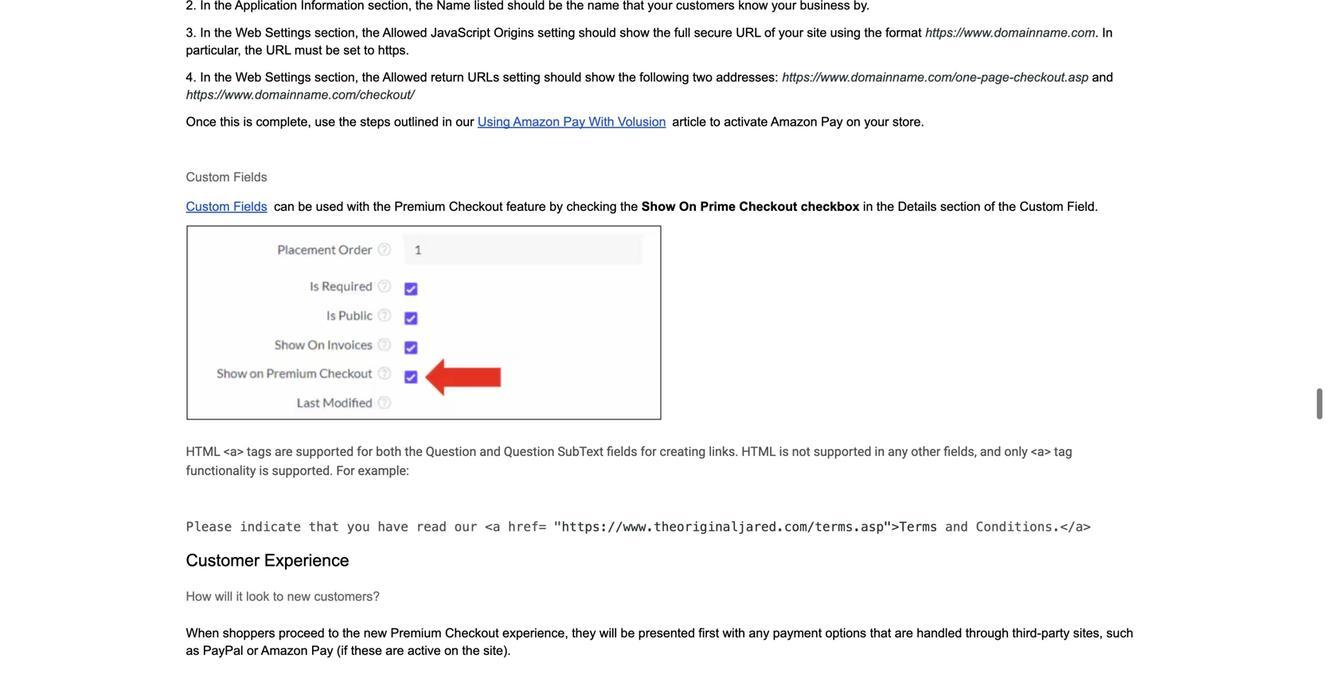 Task type: vqa. For each thing, say whether or not it's contained in the screenshot.
Custom Fields
yes



Task type: describe. For each thing, give the bounding box(es) containing it.
tag
[[1055, 416, 1073, 431]]

2 <a> from the left
[[1031, 416, 1051, 431]]

page-
[[981, 41, 1014, 56]]

0 vertical spatial pay
[[821, 86, 843, 100]]

the right the show
[[619, 41, 636, 56]]

checkout
[[445, 598, 499, 612]]

https.
[[378, 14, 409, 29]]

through
[[966, 598, 1009, 612]]

should
[[544, 41, 582, 56]]

4.
[[186, 41, 197, 56]]

in inside html <a> tags are supported for both the question and question subtext fields for creating links. html is not supported in any other fields, and only <a> tag functionality is supported. for example:
[[875, 416, 885, 431]]

allowed
[[383, 41, 427, 56]]

how
[[186, 561, 212, 576]]

third-
[[1013, 598, 1042, 612]]

when
[[186, 598, 219, 612]]

checkout.asp
[[1014, 41, 1089, 56]]

1 question from the left
[[426, 416, 477, 431]]

url
[[266, 14, 291, 29]]

settings
[[265, 41, 311, 56]]

https://www.domainname.com/one-page-checkout.asp link
[[782, 41, 1089, 56]]

handled
[[917, 598, 963, 612]]

custom fields
[[186, 171, 267, 185]]

when shoppers proceed to the new premium checkout experience, they will be presented first with any payment options that are handled through third-party sites, such as paypal or amazon pay (if these are active on the site).
[[186, 598, 1137, 630]]

any inside html <a> tags are supported for both the question and question subtext fields for creating links. html is not supported in any other fields, and only <a> tag functionality is supported. for example:
[[888, 416, 908, 431]]

addresses:
[[716, 41, 779, 56]]

be inside when shoppers proceed to the new premium checkout experience, they will be presented first with any payment options that are handled through third-party sites, such as paypal or amazon pay (if these are active on the site).
[[621, 598, 635, 612]]

2 vertical spatial is
[[259, 435, 269, 450]]

be inside . in particular, the url must be set to https.
[[326, 14, 340, 29]]

both
[[376, 416, 402, 431]]

activate
[[724, 86, 768, 100]]

particular,
[[186, 14, 241, 29]]

the inside html <a> tags are supported for both the question and question subtext fields for creating links. html is not supported in any other fields, and only <a> tag functionality is supported. for example:
[[405, 416, 423, 431]]

urls
[[468, 41, 500, 56]]

once this is complete, use the steps outlined in our
[[186, 86, 478, 100]]

two
[[693, 41, 713, 56]]

with
[[723, 598, 746, 612]]

steps
[[360, 86, 391, 100]]

https://www.domainname.com/checkout/
[[186, 59, 414, 73]]

set
[[344, 14, 361, 29]]

to right article
[[710, 86, 721, 100]]

the up (if
[[343, 598, 360, 612]]

first
[[699, 598, 719, 612]]

experience
[[264, 522, 349, 542]]

any inside when shoppers proceed to the new premium checkout experience, they will be presented first with any payment options that are handled through third-party sites, such as paypal or amazon pay (if these are active on the site).
[[749, 598, 770, 612]]

2 question from the left
[[504, 416, 555, 431]]

functionality
[[186, 435, 256, 450]]

use
[[315, 86, 335, 100]]

2 horizontal spatial is
[[780, 416, 789, 431]]

. in particular, the url must be set to https.
[[186, 0, 1117, 29]]

fields
[[607, 416, 638, 431]]

to right look
[[273, 561, 284, 576]]

once
[[186, 86, 216, 100]]

2 supported from the left
[[814, 416, 872, 431]]

must
[[295, 14, 322, 29]]

supported.
[[272, 435, 333, 450]]

this
[[220, 86, 240, 100]]

look
[[246, 561, 270, 576]]

section,
[[315, 41, 359, 56]]

fields
[[233, 171, 267, 185]]

in for .
[[1103, 0, 1113, 11]]

such
[[1107, 598, 1134, 612]]

complete,
[[256, 86, 311, 100]]

other
[[912, 416, 941, 431]]

are inside html <a> tags are supported for both the question and question subtext fields for creating links. html is not supported in any other fields, and only <a> tag functionality is supported. for example:
[[275, 416, 293, 431]]

it
[[236, 561, 243, 576]]

setting
[[503, 41, 541, 56]]

in for 4.
[[200, 41, 211, 56]]

0 vertical spatial amazon
[[771, 86, 818, 100]]

2 and from the left
[[981, 416, 1002, 431]]

creating
[[660, 416, 706, 431]]

the left web
[[214, 41, 232, 56]]

paypal
[[203, 615, 243, 630]]

customers?
[[314, 561, 380, 576]]

tags
[[247, 416, 272, 431]]

experience,
[[503, 598, 569, 612]]

these
[[351, 615, 382, 630]]

fields,
[[944, 416, 977, 431]]

or
[[247, 615, 258, 630]]

proceed
[[279, 598, 325, 612]]

1 <a> from the left
[[224, 416, 244, 431]]

payment
[[773, 598, 822, 612]]

customer experience
[[186, 522, 349, 542]]

1 for from the left
[[357, 416, 373, 431]]

the inside . in particular, the url must be set to https.
[[245, 14, 263, 29]]

2 html from the left
[[742, 416, 776, 431]]

premium
[[391, 598, 442, 612]]

only
[[1005, 416, 1028, 431]]

2 horizontal spatial are
[[895, 598, 914, 612]]



Task type: locate. For each thing, give the bounding box(es) containing it.
example:
[[358, 435, 409, 450]]

html right links.
[[742, 416, 776, 431]]

1 supported from the left
[[296, 416, 354, 431]]

on inside when shoppers proceed to the new premium checkout experience, they will be presented first with any payment options that are handled through third-party sites, such as paypal or amazon pay (if these are active on the site).
[[445, 615, 459, 630]]

on
[[847, 86, 861, 100], [445, 615, 459, 630]]

our
[[456, 86, 474, 100]]

0 horizontal spatial question
[[426, 416, 477, 431]]

the
[[245, 14, 263, 29], [214, 41, 232, 56], [362, 41, 380, 56], [619, 41, 636, 56], [339, 86, 357, 100], [405, 416, 423, 431], [343, 598, 360, 612], [462, 615, 480, 630]]

new for the
[[364, 598, 387, 612]]

1 horizontal spatial html
[[742, 416, 776, 431]]

https://www.domainname.com/one-
[[782, 41, 981, 56]]

0 horizontal spatial in
[[200, 41, 211, 56]]

amazon
[[771, 86, 818, 100], [261, 615, 308, 630]]

2 vertical spatial are
[[386, 615, 404, 630]]

0 horizontal spatial <a>
[[224, 416, 244, 431]]

1 horizontal spatial pay
[[821, 86, 843, 100]]

presented
[[639, 598, 695, 612]]

0 vertical spatial any
[[888, 416, 908, 431]]

1 vertical spatial in
[[875, 416, 885, 431]]

question
[[426, 416, 477, 431], [504, 416, 555, 431]]

in inside 4. in the web settings section, the allowed return urls setting should show the following two addresses: https://www.domainname.com/one-page-checkout.asp https://www.domainname.com/checkout/
[[200, 41, 211, 56]]

supported up for
[[296, 416, 354, 431]]

to
[[364, 14, 375, 29], [710, 86, 721, 100], [273, 561, 284, 576], [328, 598, 339, 612]]

on left your
[[847, 86, 861, 100]]

0 horizontal spatial for
[[357, 416, 373, 431]]

question left subtext
[[504, 416, 555, 431]]

the down checkout
[[462, 615, 480, 630]]

custom fields link
[[186, 170, 267, 186]]

in
[[1103, 0, 1113, 11], [200, 41, 211, 56]]

https://www.domainname.com/checkout/ link
[[186, 59, 414, 73]]

custom
[[186, 171, 230, 185]]

supported right not
[[814, 416, 872, 431]]

not
[[792, 416, 811, 431]]

4. in the web settings section, the allowed return urls setting should show the following two addresses: https://www.domainname.com/one-page-checkout.asp https://www.domainname.com/checkout/
[[186, 41, 1089, 73]]

pay
[[821, 86, 843, 100], [311, 615, 333, 630]]

b02.png image
[[186, 196, 666, 395]]

party
[[1042, 598, 1070, 612]]

1 horizontal spatial question
[[504, 416, 555, 431]]

1 horizontal spatial be
[[621, 598, 635, 612]]

0 horizontal spatial be
[[326, 14, 340, 29]]

the right both at the bottom left of page
[[405, 416, 423, 431]]

html
[[186, 416, 221, 431], [742, 416, 776, 431]]

0 horizontal spatial pay
[[311, 615, 333, 630]]

html up functionality
[[186, 416, 221, 431]]

0 vertical spatial is
[[243, 86, 253, 100]]

0 horizontal spatial any
[[749, 598, 770, 612]]

be
[[326, 14, 340, 29], [621, 598, 635, 612]]

0 horizontal spatial are
[[275, 416, 293, 431]]

new up the these
[[364, 598, 387, 612]]

new up proceed
[[287, 561, 311, 576]]

will inside when shoppers proceed to the new premium checkout experience, they will be presented first with any payment options that are handled through third-party sites, such as paypal or amazon pay (if these are active on the site).
[[600, 598, 617, 612]]

1 and from the left
[[480, 416, 501, 431]]

1 vertical spatial new
[[364, 598, 387, 612]]

for left both at the bottom left of page
[[357, 416, 373, 431]]

is right this
[[243, 86, 253, 100]]

for
[[336, 435, 355, 450]]

0 vertical spatial in
[[1103, 0, 1113, 11]]

in left our at left top
[[442, 86, 452, 100]]

outlined
[[394, 86, 439, 100]]

are right that
[[895, 598, 914, 612]]

to up (if
[[328, 598, 339, 612]]

in left other
[[875, 416, 885, 431]]

site).
[[484, 615, 511, 630]]

1 horizontal spatial new
[[364, 598, 387, 612]]

0 vertical spatial will
[[215, 561, 233, 576]]

0 vertical spatial new
[[287, 561, 311, 576]]

0 horizontal spatial will
[[215, 561, 233, 576]]

0 vertical spatial be
[[326, 14, 340, 29]]

will
[[215, 561, 233, 576], [600, 598, 617, 612]]

is
[[243, 86, 253, 100], [780, 416, 789, 431], [259, 435, 269, 450]]

on down checkout
[[445, 615, 459, 630]]

0 horizontal spatial in
[[442, 86, 452, 100]]

sites,
[[1074, 598, 1103, 612]]

in right 4. on the left of page
[[200, 41, 211, 56]]

pay left (if
[[311, 615, 333, 630]]

0 horizontal spatial html
[[186, 416, 221, 431]]

1 horizontal spatial <a>
[[1031, 416, 1051, 431]]

to right set
[[364, 14, 375, 29]]

active
[[408, 615, 441, 630]]

1 horizontal spatial amazon
[[771, 86, 818, 100]]

1 vertical spatial any
[[749, 598, 770, 612]]

show
[[585, 41, 615, 56]]

are down premium
[[386, 615, 404, 630]]

will left it in the bottom left of the page
[[215, 561, 233, 576]]

1 html from the left
[[186, 416, 221, 431]]

return
[[431, 41, 464, 56]]

1 vertical spatial are
[[895, 598, 914, 612]]

0 horizontal spatial and
[[480, 416, 501, 431]]

1 horizontal spatial is
[[259, 435, 269, 450]]

1 vertical spatial on
[[445, 615, 459, 630]]

1 vertical spatial will
[[600, 598, 617, 612]]

0 horizontal spatial new
[[287, 561, 311, 576]]

are right tags
[[275, 416, 293, 431]]

0 vertical spatial on
[[847, 86, 861, 100]]

amazon inside when shoppers proceed to the new premium checkout experience, they will be presented first with any payment options that are handled through third-party sites, such as paypal or amazon pay (if these are active on the site).
[[261, 615, 308, 630]]

your
[[865, 86, 889, 100]]

how will it look to new customers?
[[186, 561, 380, 576]]

new for to
[[287, 561, 311, 576]]

subtext
[[558, 416, 604, 431]]

that
[[870, 598, 892, 612]]

links.
[[709, 416, 739, 431]]

new inside when shoppers proceed to the new premium checkout experience, they will be presented first with any payment options that are handled through third-party sites, such as paypal or amazon pay (if these are active on the site).
[[364, 598, 387, 612]]

1 horizontal spatial will
[[600, 598, 617, 612]]

<a>
[[224, 416, 244, 431], [1031, 416, 1051, 431]]

0 horizontal spatial supported
[[296, 416, 354, 431]]

customer
[[186, 522, 260, 542]]

new
[[287, 561, 311, 576], [364, 598, 387, 612]]

pay inside when shoppers proceed to the new premium checkout experience, they will be presented first with any payment options that are handled through third-party sites, such as paypal or amazon pay (if these are active on the site).
[[311, 615, 333, 630]]

to inside when shoppers proceed to the new premium checkout experience, they will be presented first with any payment options that are handled through third-party sites, such as paypal or amazon pay (if these are active on the site).
[[328, 598, 339, 612]]

2 for from the left
[[641, 416, 657, 431]]

the left allowed
[[362, 41, 380, 56]]

1 horizontal spatial are
[[386, 615, 404, 630]]

be left presented
[[621, 598, 635, 612]]

(if
[[337, 615, 348, 630]]

article to activate amazon pay on your store.
[[669, 86, 928, 100]]

as
[[186, 615, 199, 630]]

article
[[673, 86, 707, 100]]

will right they
[[600, 598, 617, 612]]

are
[[275, 416, 293, 431], [895, 598, 914, 612], [386, 615, 404, 630]]

1 horizontal spatial on
[[847, 86, 861, 100]]

the right use
[[339, 86, 357, 100]]

0 vertical spatial in
[[442, 86, 452, 100]]

for right fields
[[641, 416, 657, 431]]

0 horizontal spatial is
[[243, 86, 253, 100]]

<a> up functionality
[[224, 416, 244, 431]]

1 horizontal spatial in
[[1103, 0, 1113, 11]]

1 vertical spatial in
[[200, 41, 211, 56]]

be left set
[[326, 14, 340, 29]]

following
[[640, 41, 690, 56]]

<a> left tag
[[1031, 416, 1051, 431]]

any left other
[[888, 416, 908, 431]]

1 horizontal spatial any
[[888, 416, 908, 431]]

in inside . in particular, the url must be set to https.
[[1103, 0, 1113, 11]]

0 horizontal spatial amazon
[[261, 615, 308, 630]]

1 vertical spatial is
[[780, 416, 789, 431]]

0 vertical spatial are
[[275, 416, 293, 431]]

1 horizontal spatial for
[[641, 416, 657, 431]]

.
[[1096, 0, 1099, 11]]

1 horizontal spatial in
[[875, 416, 885, 431]]

question right both at the bottom left of page
[[426, 416, 477, 431]]

to inside . in particular, the url must be set to https.
[[364, 14, 375, 29]]

is left not
[[780, 416, 789, 431]]

0 horizontal spatial on
[[445, 615, 459, 630]]

1 horizontal spatial and
[[981, 416, 1002, 431]]

1 vertical spatial amazon
[[261, 615, 308, 630]]

options
[[826, 598, 867, 612]]

is down tags
[[259, 435, 269, 450]]

in
[[442, 86, 452, 100], [875, 416, 885, 431]]

1 horizontal spatial supported
[[814, 416, 872, 431]]

web
[[236, 41, 262, 56]]

html <a> tags are supported for both the question and question subtext fields for creating links. html is not supported in any other fields, and only <a> tag functionality is supported. for example:
[[186, 416, 1073, 450]]

the left url
[[245, 14, 263, 29]]

1 vertical spatial be
[[621, 598, 635, 612]]

any right with
[[749, 598, 770, 612]]

amazon right activate
[[771, 86, 818, 100]]

shoppers
[[223, 598, 275, 612]]

they
[[572, 598, 596, 612]]

any
[[888, 416, 908, 431], [749, 598, 770, 612]]

in right .
[[1103, 0, 1113, 11]]

amazon down proceed
[[261, 615, 308, 630]]

pay left your
[[821, 86, 843, 100]]

store.
[[893, 86, 925, 100]]

1 vertical spatial pay
[[311, 615, 333, 630]]



